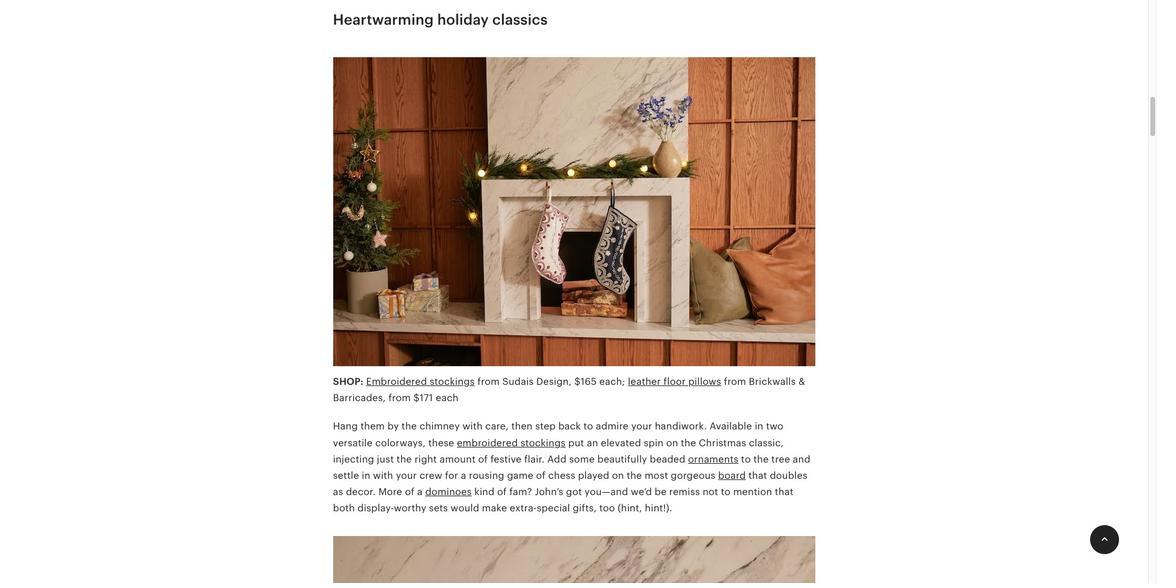 Task type: vqa. For each thing, say whether or not it's contained in the screenshot.
"would" at the bottom of the page
yes



Task type: describe. For each thing, give the bounding box(es) containing it.
embroidered
[[457, 438, 518, 449]]

colorways,
[[376, 438, 426, 449]]

each
[[436, 393, 459, 404]]

dominoes
[[426, 487, 472, 498]]

john's
[[535, 487, 564, 498]]

$171
[[414, 393, 433, 404]]

classics
[[493, 12, 548, 28]]

available
[[710, 421, 753, 433]]

christmas
[[699, 438, 747, 449]]

of inside 'that doubles as decor. more of a'
[[405, 487, 415, 498]]

hang them by the chimney with care, then step back to admire your handiwork. available in two versatile colorways, these
[[333, 421, 784, 449]]

a inside to the tree and settle in with your crew for a rousing game of chess played on the most gorgeous
[[461, 470, 467, 482]]

an
[[587, 438, 599, 449]]

spin
[[644, 438, 664, 449]]

special
[[537, 503, 571, 515]]

display-
[[358, 503, 394, 515]]

&
[[799, 376, 806, 388]]

holiday
[[438, 12, 489, 28]]

game
[[507, 470, 534, 482]]

injecting
[[333, 454, 375, 465]]

be
[[655, 487, 667, 498]]

make
[[482, 503, 507, 515]]

kind
[[475, 487, 495, 498]]

amount
[[440, 454, 476, 465]]

worthy
[[394, 503, 427, 515]]

with inside to the tree and settle in with your crew for a rousing game of chess played on the most gorgeous
[[373, 470, 394, 482]]

your inside to the tree and settle in with your crew for a rousing game of chess played on the most gorgeous
[[396, 470, 417, 482]]

embroidered stockings
[[457, 438, 566, 449]]

from brickwalls & barricades, from $171 each
[[333, 376, 806, 404]]

that inside kind of fam? john's got you—and we'd be remiss not to mention that both display-worthy sets would make extra-special gifts, too (hint, hint!).
[[775, 487, 794, 498]]

two
[[767, 421, 784, 433]]

0 horizontal spatial stockings
[[430, 376, 475, 388]]

leather
[[628, 376, 661, 388]]

not
[[703, 487, 719, 498]]

as
[[333, 487, 343, 498]]

design,
[[537, 376, 572, 388]]

them
[[361, 421, 385, 433]]

your inside hang them by the chimney with care, then step back to admire your handiwork. available in two versatile colorways, these
[[632, 421, 653, 433]]

in inside to the tree and settle in with your crew for a rousing game of chess played on the most gorgeous
[[362, 470, 371, 482]]

that inside 'that doubles as decor. more of a'
[[749, 470, 768, 482]]

heartwarming holiday classics
[[333, 12, 548, 28]]

settle
[[333, 470, 359, 482]]

shop:
[[333, 376, 364, 388]]

admire
[[596, 421, 629, 433]]

sets
[[429, 503, 448, 515]]

tree
[[772, 454, 791, 465]]

right
[[415, 454, 437, 465]]

chess
[[549, 470, 576, 482]]

four beaded and embroidered ornaments sit nestled in greenery atop a mantel image
[[333, 529, 816, 584]]

floor
[[664, 376, 686, 388]]

remiss
[[670, 487, 701, 498]]

leather floor pillows link
[[628, 376, 722, 388]]

of inside kind of fam? john's got you—and we'd be remiss not to mention that both display-worthy sets would make extra-special gifts, too (hint, hint!).
[[498, 487, 507, 498]]

these
[[429, 438, 455, 449]]

each;
[[600, 376, 626, 388]]

2 horizontal spatial from
[[724, 376, 747, 388]]

rousing
[[469, 470, 505, 482]]

embroidered stockings link
[[457, 438, 566, 449]]

we'd
[[631, 487, 652, 498]]

for
[[445, 470, 459, 482]]

hang
[[333, 421, 358, 433]]

brickwalls
[[749, 376, 796, 388]]

mention
[[734, 487, 773, 498]]

with inside hang them by the chimney with care, then step back to admire your handiwork. available in two versatile colorways, these
[[463, 421, 483, 433]]

on inside to the tree and settle in with your crew for a rousing game of chess played on the most gorgeous
[[612, 470, 625, 482]]

$165
[[575, 376, 597, 388]]

and
[[793, 454, 811, 465]]

gifts,
[[573, 503, 597, 515]]

add
[[548, 454, 567, 465]]

back
[[559, 421, 581, 433]]

versatile
[[333, 438, 373, 449]]

pillows
[[689, 376, 722, 388]]

put
[[569, 438, 585, 449]]

put an elevated spin on the christmas classic, injecting just the right amount of festive flair. add some beautifully beaded
[[333, 438, 784, 465]]

beaded
[[650, 454, 686, 465]]

doubles
[[770, 470, 808, 482]]

the up we'd
[[627, 470, 643, 482]]

played
[[578, 470, 610, 482]]

by
[[388, 421, 399, 433]]

in inside hang them by the chimney with care, then step back to admire your handiwork. available in two versatile colorways, these
[[755, 421, 764, 433]]



Task type: locate. For each thing, give the bounding box(es) containing it.
decor.
[[346, 487, 376, 498]]

to up an at the bottom right of page
[[584, 421, 594, 433]]

1 vertical spatial in
[[362, 470, 371, 482]]

1 vertical spatial to
[[742, 454, 751, 465]]

care,
[[486, 421, 509, 433]]

0 vertical spatial on
[[667, 438, 679, 449]]

you—and
[[585, 487, 629, 498]]

embroidered stockings link
[[366, 376, 475, 388]]

that doubles as decor. more of a
[[333, 470, 808, 498]]

from
[[478, 376, 500, 388], [724, 376, 747, 388], [389, 393, 411, 404]]

stockings up each on the bottom
[[430, 376, 475, 388]]

to for mention
[[721, 487, 731, 498]]

board link
[[719, 470, 746, 482]]

dominoes link
[[426, 487, 472, 498]]

0 horizontal spatial that
[[749, 470, 768, 482]]

of inside to the tree and settle in with your crew for a rousing game of chess played on the most gorgeous
[[536, 470, 546, 482]]

0 vertical spatial stockings
[[430, 376, 475, 388]]

1 vertical spatial on
[[612, 470, 625, 482]]

1 horizontal spatial to
[[721, 487, 731, 498]]

got
[[566, 487, 582, 498]]

handiwork.
[[655, 421, 707, 433]]

in left two
[[755, 421, 764, 433]]

0 vertical spatial to
[[584, 421, 594, 433]]

1 vertical spatial stockings
[[521, 438, 566, 449]]

shop: embroidered stockings from sudais design, $165 each; leather floor pillows
[[333, 376, 722, 388]]

1 horizontal spatial a
[[461, 470, 467, 482]]

of inside put an elevated spin on the christmas classic, injecting just the right amount of festive flair. add some beautifully beaded
[[479, 454, 488, 465]]

on inside put an elevated spin on the christmas classic, injecting just the right amount of festive flair. add some beautifully beaded
[[667, 438, 679, 449]]

1 horizontal spatial your
[[632, 421, 653, 433]]

to up board
[[742, 454, 751, 465]]

2 horizontal spatial to
[[742, 454, 751, 465]]

kind of fam? john's got you—and we'd be remiss not to mention that both display-worthy sets would make extra-special gifts, too (hint, hint!).
[[333, 487, 794, 515]]

with down just
[[373, 470, 394, 482]]

a up worthy at the bottom left of the page
[[417, 487, 423, 498]]

of down flair.
[[536, 470, 546, 482]]

gorgeous
[[671, 470, 716, 482]]

elevated
[[601, 438, 642, 449]]

1 vertical spatial with
[[373, 470, 394, 482]]

1 vertical spatial your
[[396, 470, 417, 482]]

to the tree and settle in with your crew for a rousing game of chess played on the most gorgeous
[[333, 454, 811, 482]]

1 horizontal spatial in
[[755, 421, 764, 433]]

0 horizontal spatial your
[[396, 470, 417, 482]]

1 horizontal spatial with
[[463, 421, 483, 433]]

a inside 'that doubles as decor. more of a'
[[417, 487, 423, 498]]

sudais
[[503, 376, 534, 388]]

crew
[[420, 470, 443, 482]]

of right 'kind'
[[498, 487, 507, 498]]

classic,
[[750, 438, 784, 449]]

1 horizontal spatial that
[[775, 487, 794, 498]]

from left sudais
[[478, 376, 500, 388]]

in
[[755, 421, 764, 433], [362, 470, 371, 482]]

on up beaded on the right of the page
[[667, 438, 679, 449]]

flair.
[[525, 454, 545, 465]]

barricades,
[[333, 393, 386, 404]]

hint!).
[[645, 503, 673, 515]]

(hint,
[[618, 503, 643, 515]]

a marble fireplace with two embroidered stockings hung in front of it, a ceramic speckled vase on top, a small tree with handmade ornaments on the left, and leather floor pillows to the right image
[[333, 49, 816, 374]]

most
[[645, 470, 669, 482]]

stockings down step
[[521, 438, 566, 449]]

the right by at the bottom
[[402, 421, 417, 433]]

the
[[402, 421, 417, 433], [681, 438, 697, 449], [397, 454, 412, 465], [754, 454, 769, 465], [627, 470, 643, 482]]

0 horizontal spatial in
[[362, 470, 371, 482]]

heartwarming
[[333, 12, 434, 28]]

0 horizontal spatial to
[[584, 421, 594, 433]]

2 vertical spatial to
[[721, 487, 731, 498]]

0 vertical spatial that
[[749, 470, 768, 482]]

a
[[461, 470, 467, 482], [417, 487, 423, 498]]

your up more
[[396, 470, 417, 482]]

extra-
[[510, 503, 537, 515]]

beautifully
[[598, 454, 648, 465]]

just
[[377, 454, 394, 465]]

0 horizontal spatial from
[[389, 393, 411, 404]]

the inside hang them by the chimney with care, then step back to admire your handiwork. available in two versatile colorways, these
[[402, 421, 417, 433]]

in up decor.
[[362, 470, 371, 482]]

more
[[379, 487, 403, 498]]

to inside hang them by the chimney with care, then step back to admire your handiwork. available in two versatile colorways, these
[[584, 421, 594, 433]]

to
[[584, 421, 594, 433], [742, 454, 751, 465], [721, 487, 731, 498]]

step
[[536, 421, 556, 433]]

from down embroidered
[[389, 393, 411, 404]]

of up rousing
[[479, 454, 488, 465]]

the down colorways,
[[397, 454, 412, 465]]

1 vertical spatial a
[[417, 487, 423, 498]]

your
[[632, 421, 653, 433], [396, 470, 417, 482]]

on down beautifully
[[612, 470, 625, 482]]

1 horizontal spatial on
[[667, 438, 679, 449]]

the down classic,
[[754, 454, 769, 465]]

the down the handiwork.
[[681, 438, 697, 449]]

from right pillows
[[724, 376, 747, 388]]

both
[[333, 503, 355, 515]]

embroidered
[[366, 376, 427, 388]]

then
[[512, 421, 533, 433]]

a right the for
[[461, 470, 467, 482]]

0 horizontal spatial on
[[612, 470, 625, 482]]

to inside kind of fam? john's got you—and we'd be remiss not to mention that both display-worthy sets would make extra-special gifts, too (hint, hint!).
[[721, 487, 731, 498]]

to for admire
[[584, 421, 594, 433]]

some
[[570, 454, 595, 465]]

to right not
[[721, 487, 731, 498]]

0 vertical spatial your
[[632, 421, 653, 433]]

1 horizontal spatial stockings
[[521, 438, 566, 449]]

0 vertical spatial a
[[461, 470, 467, 482]]

0 vertical spatial with
[[463, 421, 483, 433]]

0 vertical spatial in
[[755, 421, 764, 433]]

with up embroidered
[[463, 421, 483, 433]]

would
[[451, 503, 480, 515]]

of
[[479, 454, 488, 465], [536, 470, 546, 482], [405, 487, 415, 498], [498, 487, 507, 498]]

fam?
[[510, 487, 532, 498]]

on
[[667, 438, 679, 449], [612, 470, 625, 482]]

of up worthy at the bottom left of the page
[[405, 487, 415, 498]]

festive
[[491, 454, 522, 465]]

too
[[600, 503, 616, 515]]

chimney
[[420, 421, 460, 433]]

your up spin
[[632, 421, 653, 433]]

board
[[719, 470, 746, 482]]

ornaments link
[[689, 454, 739, 465]]

ornaments
[[689, 454, 739, 465]]

1 horizontal spatial from
[[478, 376, 500, 388]]

to inside to the tree and settle in with your crew for a rousing game of chess played on the most gorgeous
[[742, 454, 751, 465]]

0 horizontal spatial a
[[417, 487, 423, 498]]

stockings
[[430, 376, 475, 388], [521, 438, 566, 449]]

that up mention
[[749, 470, 768, 482]]

that down the doubles
[[775, 487, 794, 498]]

1 vertical spatial that
[[775, 487, 794, 498]]

with
[[463, 421, 483, 433], [373, 470, 394, 482]]

0 horizontal spatial with
[[373, 470, 394, 482]]



